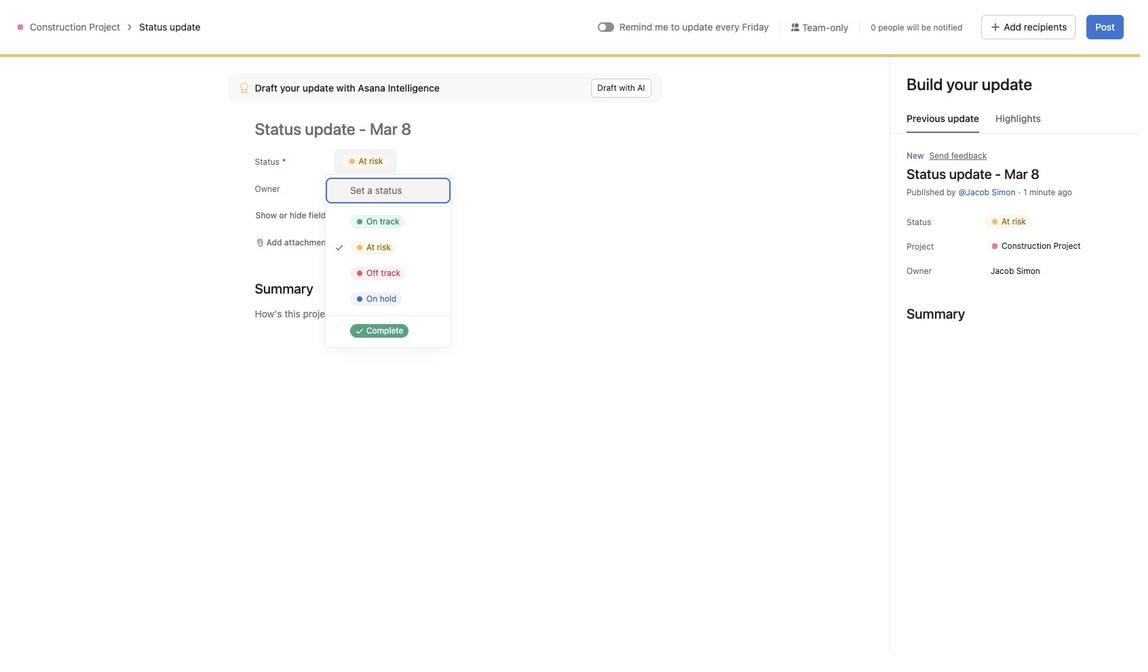 Task type: locate. For each thing, give the bounding box(es) containing it.
Mark complete checkbox
[[395, 162, 411, 179]]

add task image right the rules for created icon
[[952, 128, 963, 139]]

expand image
[[346, 273, 354, 281]]

switch
[[598, 22, 614, 32]]

rules for created image
[[930, 128, 941, 139]]

rules for drafting image
[[311, 128, 322, 139]]

add task image right rules for drafting icon on the left top of page
[[333, 128, 344, 139]]

tab list
[[891, 111, 1141, 134]]

Title of update text field
[[255, 114, 662, 144]]

mark complete image
[[395, 162, 411, 179]]

1 add task image from the left
[[333, 128, 344, 139]]

add task image
[[333, 128, 344, 139], [952, 128, 963, 139]]

add task image for rules for drafting icon on the left top of page
[[333, 128, 344, 139]]

option
[[326, 178, 451, 204]]

2 add task image from the left
[[952, 128, 963, 139]]

0 horizontal spatial add task image
[[333, 128, 344, 139]]

1 horizontal spatial add task image
[[952, 128, 963, 139]]



Task type: describe. For each thing, give the bounding box(es) containing it.
manage project members image
[[886, 50, 902, 66]]

hide sidebar image
[[18, 11, 29, 22]]

add task image for the rules for created icon
[[952, 128, 963, 139]]

board image
[[187, 50, 204, 66]]

Section title text field
[[255, 280, 313, 299]]

add to starred image
[[374, 44, 385, 55]]



Task type: vqa. For each thing, say whether or not it's contained in the screenshot.
More Actions For This Task Icon
no



